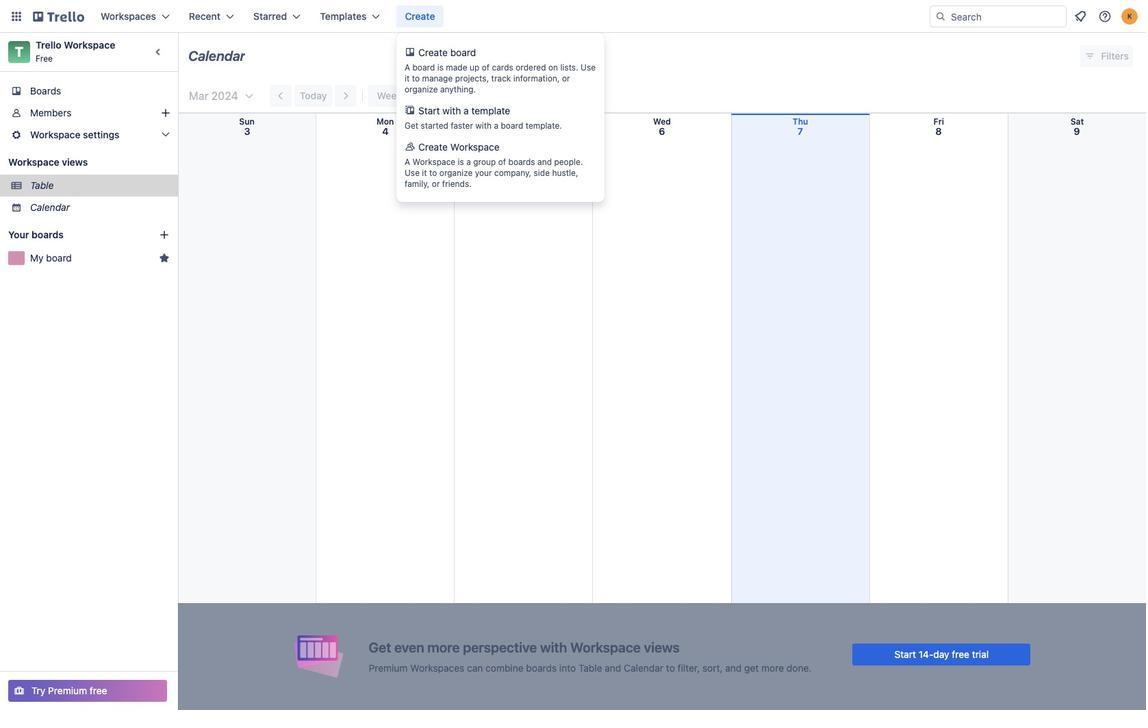 Task type: vqa. For each thing, say whether or not it's contained in the screenshot.


Task type: describe. For each thing, give the bounding box(es) containing it.
group
[[474, 157, 496, 167]]

to inside create workspace a workspace is a group of boards and people. use it to organize your company, side hustle, family, or friends.
[[430, 168, 437, 178]]

with inside get even more perspective with workspace views premium workspaces can combine boards into table and calendar to filter, sort, and get more done.
[[541, 640, 568, 655]]

views inside get even more perspective with workspace views premium workspaces can combine boards into table and calendar to filter, sort, and get more done.
[[644, 640, 680, 655]]

try premium free button
[[8, 680, 167, 702]]

today
[[300, 90, 327, 101]]

friends.
[[442, 179, 472, 189]]

or inside create board a board is made up of cards ordered on lists. use it to manage projects, track information, or organize anything.
[[562, 73, 570, 84]]

workspaces button
[[92, 5, 178, 27]]

a for create board
[[405, 62, 410, 73]]

it inside create workspace a workspace is a group of boards and people. use it to organize your company, side hustle, family, or friends.
[[422, 168, 427, 178]]

t
[[15, 44, 23, 60]]

wed
[[654, 116, 671, 127]]

premium inside the try premium free button
[[48, 685, 87, 697]]

workspace views
[[8, 156, 88, 168]]

cards
[[492, 62, 514, 73]]

table link
[[30, 179, 170, 193]]

workspace settings button
[[0, 124, 178, 146]]

filters button
[[1081, 45, 1134, 67]]

try
[[32, 685, 45, 697]]

tue
[[517, 116, 531, 127]]

1 horizontal spatial and
[[605, 662, 622, 674]]

3
[[244, 125, 250, 137]]

mar 2024
[[189, 90, 238, 102]]

t link
[[8, 41, 30, 63]]

4
[[383, 125, 389, 137]]

mon
[[377, 116, 394, 127]]

14-
[[919, 648, 934, 660]]

settings
[[83, 129, 120, 140]]

start 14-day free trial link
[[853, 644, 1031, 666]]

1 horizontal spatial calendar
[[188, 48, 246, 64]]

perspective
[[463, 640, 537, 655]]

your
[[475, 168, 492, 178]]

boards
[[30, 85, 61, 97]]

calendar inside calendar link
[[30, 201, 70, 213]]

my board link
[[30, 251, 153, 265]]

1 horizontal spatial with
[[476, 121, 492, 131]]

workspace navigation collapse icon image
[[149, 42, 169, 62]]

into
[[560, 662, 576, 674]]

family,
[[405, 179, 430, 189]]

my
[[30, 252, 44, 264]]

1 vertical spatial more
[[762, 662, 784, 674]]

can
[[467, 662, 483, 674]]

manage
[[422, 73, 453, 84]]

mar 2024 button
[[184, 85, 255, 107]]

0 vertical spatial views
[[62, 156, 88, 168]]

create for create board a board is made up of cards ordered on lists. use it to manage projects, track information, or organize anything.
[[419, 47, 448, 58]]

workspaces inside get even more perspective with workspace views premium workspaces can combine boards into table and calendar to filter, sort, and get more done.
[[411, 662, 465, 674]]

starred
[[254, 10, 287, 22]]

company,
[[495, 168, 532, 178]]

mar
[[189, 90, 209, 102]]

0 vertical spatial table
[[30, 179, 54, 191]]

calendar inside get even more perspective with workspace views premium workspaces can combine boards into table and calendar to filter, sort, and get more done.
[[624, 662, 664, 674]]

open information menu image
[[1099, 10, 1113, 23]]

add board image
[[159, 230, 170, 240]]

0 notifications image
[[1073, 8, 1089, 25]]

people.
[[555, 157, 583, 167]]

Search field
[[947, 6, 1067, 27]]

workspace inside trello workspace free
[[64, 39, 115, 51]]

8
[[936, 125, 942, 137]]

fri
[[934, 116, 945, 127]]

trello workspace free
[[36, 39, 115, 64]]

0 horizontal spatial more
[[428, 640, 460, 655]]

side
[[534, 168, 550, 178]]

is for board
[[438, 62, 444, 73]]

workspace up group
[[451, 141, 500, 153]]

use inside create board a board is made up of cards ordered on lists. use it to manage projects, track information, or organize anything.
[[581, 62, 596, 73]]

create for create
[[405, 10, 435, 22]]

board up manage
[[413, 62, 435, 73]]

your boards
[[8, 229, 64, 240]]

track
[[492, 73, 511, 84]]

0 vertical spatial a
[[464, 105, 469, 116]]

2 horizontal spatial and
[[726, 662, 742, 674]]

table inside get even more perspective with workspace views premium workspaces can combine boards into table and calendar to filter, sort, and get more done.
[[579, 662, 603, 674]]

create for create workspace a workspace is a group of boards and people. use it to organize your company, side hustle, family, or friends.
[[419, 141, 448, 153]]

back to home image
[[33, 5, 84, 27]]

filter,
[[678, 662, 700, 674]]

templates button
[[312, 5, 389, 27]]

9
[[1074, 125, 1081, 137]]

get inside 'start with a template get started faster with a board template.'
[[405, 121, 419, 131]]

is for workspace
[[458, 157, 464, 167]]

started
[[421, 121, 449, 131]]

free
[[36, 53, 53, 64]]

get
[[745, 662, 759, 674]]

day
[[934, 648, 950, 660]]

recent
[[189, 10, 221, 22]]

to inside create board a board is made up of cards ordered on lists. use it to manage projects, track information, or organize anything.
[[412, 73, 420, 84]]

starred icon image
[[159, 253, 170, 264]]

projects,
[[455, 73, 489, 84]]

of for workspace
[[499, 157, 506, 167]]

try premium free
[[32, 685, 107, 697]]

workspace inside get even more perspective with workspace views premium workspaces can combine boards into table and calendar to filter, sort, and get more done.
[[571, 640, 641, 655]]

hustle,
[[552, 168, 579, 178]]



Task type: locate. For each thing, give the bounding box(es) containing it.
boards link
[[0, 80, 178, 102]]

is up friends.
[[458, 157, 464, 167]]

calendar up your boards
[[30, 201, 70, 213]]

workspace up family,
[[413, 157, 456, 167]]

1 vertical spatial it
[[422, 168, 427, 178]]

1 vertical spatial boards
[[32, 229, 64, 240]]

sort,
[[703, 662, 723, 674]]

1 vertical spatial calendar
[[30, 201, 70, 213]]

boards up my board
[[32, 229, 64, 240]]

0 horizontal spatial table
[[30, 179, 54, 191]]

combine
[[486, 662, 524, 674]]

members link
[[0, 102, 178, 124]]

and inside create workspace a workspace is a group of boards and people. use it to organize your company, side hustle, family, or friends.
[[538, 157, 552, 167]]

premium right try
[[48, 685, 87, 697]]

1 vertical spatial premium
[[48, 685, 87, 697]]

a inside create workspace a workspace is a group of boards and people. use it to organize your company, side hustle, family, or friends.
[[405, 157, 410, 167]]

is inside create workspace a workspace is a group of boards and people. use it to organize your company, side hustle, family, or friends.
[[458, 157, 464, 167]]

0 vertical spatial is
[[438, 62, 444, 73]]

your boards with 1 items element
[[8, 227, 138, 243]]

0 horizontal spatial workspaces
[[101, 10, 156, 22]]

0 vertical spatial use
[[581, 62, 596, 73]]

free right try
[[90, 685, 107, 697]]

organize inside create board a board is made up of cards ordered on lists. use it to manage projects, track information, or organize anything.
[[405, 84, 438, 95]]

1 horizontal spatial workspaces
[[411, 662, 465, 674]]

start 14-day free trial
[[895, 648, 989, 660]]

a inside create board a board is made up of cards ordered on lists. use it to manage projects, track information, or organize anything.
[[405, 62, 410, 73]]

start up started
[[419, 105, 440, 116]]

premium inside get even more perspective with workspace views premium workspaces can combine boards into table and calendar to filter, sort, and get more done.
[[369, 662, 408, 674]]

create
[[405, 10, 435, 22], [419, 47, 448, 58], [419, 141, 448, 153]]

1 vertical spatial workspaces
[[411, 662, 465, 674]]

2 vertical spatial a
[[467, 157, 471, 167]]

it inside create board a board is made up of cards ordered on lists. use it to manage projects, track information, or organize anything.
[[405, 73, 410, 84]]

free right day
[[953, 648, 970, 660]]

workspace right trello on the left
[[64, 39, 115, 51]]

Calendar text field
[[188, 43, 246, 69]]

get left even
[[369, 640, 391, 655]]

0 vertical spatial with
[[443, 105, 461, 116]]

use right lists.
[[581, 62, 596, 73]]

1 horizontal spatial to
[[430, 168, 437, 178]]

organize up friends.
[[440, 168, 473, 178]]

1 vertical spatial with
[[476, 121, 492, 131]]

boards inside get even more perspective with workspace views premium workspaces can combine boards into table and calendar to filter, sort, and get more done.
[[526, 662, 557, 674]]

start for 14-
[[895, 648, 917, 660]]

search image
[[936, 11, 947, 22]]

create inside button
[[405, 10, 435, 22]]

1 horizontal spatial use
[[581, 62, 596, 73]]

5
[[521, 125, 527, 137]]

recent button
[[181, 5, 243, 27]]

a
[[405, 62, 410, 73], [405, 157, 410, 167]]

boards up company,
[[509, 157, 536, 167]]

0 horizontal spatial get
[[369, 640, 391, 655]]

table down workspace views
[[30, 179, 54, 191]]

trial
[[973, 648, 989, 660]]

made
[[446, 62, 468, 73]]

1 horizontal spatial is
[[458, 157, 464, 167]]

start left "14-"
[[895, 648, 917, 660]]

today button
[[295, 85, 333, 107]]

0 vertical spatial more
[[428, 640, 460, 655]]

to left manage
[[412, 73, 420, 84]]

1 horizontal spatial free
[[953, 648, 970, 660]]

2 horizontal spatial calendar
[[624, 662, 664, 674]]

use inside create workspace a workspace is a group of boards and people. use it to organize your company, side hustle, family, or friends.
[[405, 168, 420, 178]]

free inside button
[[90, 685, 107, 697]]

a up faster
[[464, 105, 469, 116]]

workspace settings
[[30, 129, 120, 140]]

1 horizontal spatial more
[[762, 662, 784, 674]]

a inside create workspace a workspace is a group of boards and people. use it to organize your company, side hustle, family, or friends.
[[467, 157, 471, 167]]

use up family,
[[405, 168, 420, 178]]

calendar left filter,
[[624, 662, 664, 674]]

workspace up into
[[571, 640, 641, 655]]

1 vertical spatial to
[[430, 168, 437, 178]]

1 a from the top
[[405, 62, 410, 73]]

workspaces inside dropdown button
[[101, 10, 156, 22]]

create inside create workspace a workspace is a group of boards and people. use it to organize your company, side hustle, family, or friends.
[[419, 141, 448, 153]]

a
[[464, 105, 469, 116], [494, 121, 499, 131], [467, 157, 471, 167]]

board down 'template'
[[501, 121, 524, 131]]

workspaces
[[101, 10, 156, 22], [411, 662, 465, 674]]

template
[[472, 105, 511, 116]]

board up the made
[[451, 47, 476, 58]]

table right into
[[579, 662, 603, 674]]

board inside "link"
[[46, 252, 72, 264]]

0 vertical spatial or
[[562, 73, 570, 84]]

templates
[[320, 10, 367, 22]]

1 vertical spatial or
[[432, 179, 440, 189]]

2 vertical spatial with
[[541, 640, 568, 655]]

1 vertical spatial of
[[499, 157, 506, 167]]

organize
[[405, 84, 438, 95], [440, 168, 473, 178]]

2 vertical spatial to
[[666, 662, 675, 674]]

to up family,
[[430, 168, 437, 178]]

1 horizontal spatial it
[[422, 168, 427, 178]]

calendar down recent popup button
[[188, 48, 246, 64]]

workspace down members
[[30, 129, 80, 140]]

create board a board is made up of cards ordered on lists. use it to manage projects, track information, or organize anything.
[[405, 47, 596, 95]]

of right up
[[482, 62, 490, 73]]

1 vertical spatial create
[[419, 47, 448, 58]]

with
[[443, 105, 461, 116], [476, 121, 492, 131], [541, 640, 568, 655]]

0 vertical spatial boards
[[509, 157, 536, 167]]

0 horizontal spatial and
[[538, 157, 552, 167]]

get inside get even more perspective with workspace views premium workspaces can combine boards into table and calendar to filter, sort, and get more done.
[[369, 640, 391, 655]]

1 vertical spatial free
[[90, 685, 107, 697]]

up
[[470, 62, 480, 73]]

a up week button
[[405, 62, 410, 73]]

0 vertical spatial get
[[405, 121, 419, 131]]

2 vertical spatial create
[[419, 141, 448, 153]]

7
[[798, 125, 804, 137]]

or right family,
[[432, 179, 440, 189]]

1 vertical spatial a
[[494, 121, 499, 131]]

6
[[659, 125, 666, 137]]

workspace down workspace settings
[[8, 156, 59, 168]]

1 horizontal spatial start
[[895, 648, 917, 660]]

views up filter,
[[644, 640, 680, 655]]

and up 'side'
[[538, 157, 552, 167]]

sun
[[239, 116, 255, 127]]

1 horizontal spatial views
[[644, 640, 680, 655]]

use
[[581, 62, 596, 73], [405, 168, 420, 178]]

board right my
[[46, 252, 72, 264]]

1 vertical spatial a
[[405, 157, 410, 167]]

1 vertical spatial table
[[579, 662, 603, 674]]

members
[[30, 107, 72, 119]]

start for with
[[419, 105, 440, 116]]

2 vertical spatial calendar
[[624, 662, 664, 674]]

0 horizontal spatial views
[[62, 156, 88, 168]]

1 horizontal spatial of
[[499, 157, 506, 167]]

2 a from the top
[[405, 157, 410, 167]]

is
[[438, 62, 444, 73], [458, 157, 464, 167]]

0 vertical spatial premium
[[369, 662, 408, 674]]

organize inside create workspace a workspace is a group of boards and people. use it to organize your company, side hustle, family, or friends.
[[440, 168, 473, 178]]

board
[[451, 47, 476, 58], [413, 62, 435, 73], [501, 121, 524, 131], [46, 252, 72, 264]]

it
[[405, 73, 410, 84], [422, 168, 427, 178]]

create button
[[397, 5, 444, 27]]

or
[[562, 73, 570, 84], [432, 179, 440, 189]]

1 horizontal spatial premium
[[369, 662, 408, 674]]

get even more perspective with workspace views premium workspaces can combine boards into table and calendar to filter, sort, and get more done.
[[369, 640, 812, 674]]

or down lists.
[[562, 73, 570, 84]]

0 vertical spatial start
[[419, 105, 440, 116]]

kendallparks02 (kendallparks02) image
[[1122, 8, 1139, 25]]

0 horizontal spatial organize
[[405, 84, 438, 95]]

workspace
[[64, 39, 115, 51], [30, 129, 80, 140], [451, 141, 500, 153], [8, 156, 59, 168], [413, 157, 456, 167], [571, 640, 641, 655]]

free
[[953, 648, 970, 660], [90, 685, 107, 697]]

free inside "link"
[[953, 648, 970, 660]]

ordered
[[516, 62, 546, 73]]

more right even
[[428, 640, 460, 655]]

workspaces up workspace navigation collapse icon
[[101, 10, 156, 22]]

0 vertical spatial organize
[[405, 84, 438, 95]]

calendar link
[[30, 201, 170, 214]]

board inside 'start with a template get started faster with a board template.'
[[501, 121, 524, 131]]

0 vertical spatial workspaces
[[101, 10, 156, 22]]

1 vertical spatial get
[[369, 640, 391, 655]]

more
[[428, 640, 460, 655], [762, 662, 784, 674]]

anything.
[[440, 84, 476, 95]]

0 horizontal spatial with
[[443, 105, 461, 116]]

more right get
[[762, 662, 784, 674]]

even
[[395, 640, 425, 655]]

0 horizontal spatial of
[[482, 62, 490, 73]]

0 vertical spatial free
[[953, 648, 970, 660]]

filters
[[1102, 50, 1130, 62]]

premium down even
[[369, 662, 408, 674]]

week
[[377, 90, 402, 101]]

to
[[412, 73, 420, 84], [430, 168, 437, 178], [666, 662, 675, 674]]

boards left into
[[526, 662, 557, 674]]

is inside create board a board is made up of cards ordered on lists. use it to manage projects, track information, or organize anything.
[[438, 62, 444, 73]]

done.
[[787, 662, 812, 674]]

and left get
[[726, 662, 742, 674]]

boards inside create workspace a workspace is a group of boards and people. use it to organize your company, side hustle, family, or friends.
[[509, 157, 536, 167]]

with up faster
[[443, 105, 461, 116]]

0 horizontal spatial it
[[405, 73, 410, 84]]

trello workspace link
[[36, 39, 115, 51]]

1 vertical spatial use
[[405, 168, 420, 178]]

information,
[[514, 73, 560, 84]]

2024
[[211, 90, 238, 102]]

start inside 'start with a template get started faster with a board template.'
[[419, 105, 440, 116]]

is up manage
[[438, 62, 444, 73]]

on
[[549, 62, 558, 73]]

with up into
[[541, 640, 568, 655]]

get left started
[[405, 121, 419, 131]]

start inside "link"
[[895, 648, 917, 660]]

organize down manage
[[405, 84, 438, 95]]

a left group
[[467, 157, 471, 167]]

create inside create board a board is made up of cards ordered on lists. use it to manage projects, track information, or organize anything.
[[419, 47, 448, 58]]

0 horizontal spatial use
[[405, 168, 420, 178]]

0 vertical spatial of
[[482, 62, 490, 73]]

0 horizontal spatial is
[[438, 62, 444, 73]]

0 horizontal spatial or
[[432, 179, 440, 189]]

trello
[[36, 39, 61, 51]]

1 horizontal spatial table
[[579, 662, 603, 674]]

my board
[[30, 252, 72, 264]]

primary element
[[0, 0, 1147, 33]]

to left filter,
[[666, 662, 675, 674]]

of for board
[[482, 62, 490, 73]]

0 vertical spatial it
[[405, 73, 410, 84]]

to inside get even more perspective with workspace views premium workspaces can combine boards into table and calendar to filter, sort, and get more done.
[[666, 662, 675, 674]]

a down 'template'
[[494, 121, 499, 131]]

1 horizontal spatial or
[[562, 73, 570, 84]]

with down 'template'
[[476, 121, 492, 131]]

and
[[538, 157, 552, 167], [605, 662, 622, 674], [726, 662, 742, 674]]

week button
[[369, 85, 430, 107]]

template.
[[526, 121, 562, 131]]

views down workspace settings
[[62, 156, 88, 168]]

0 horizontal spatial free
[[90, 685, 107, 697]]

workspace inside dropdown button
[[30, 129, 80, 140]]

2 horizontal spatial to
[[666, 662, 675, 674]]

0 vertical spatial a
[[405, 62, 410, 73]]

1 vertical spatial is
[[458, 157, 464, 167]]

2 horizontal spatial with
[[541, 640, 568, 655]]

your
[[8, 229, 29, 240]]

boards
[[509, 157, 536, 167], [32, 229, 64, 240], [526, 662, 557, 674]]

0 horizontal spatial calendar
[[30, 201, 70, 213]]

starred button
[[245, 5, 309, 27]]

of inside create workspace a workspace is a group of boards and people. use it to organize your company, side hustle, family, or friends.
[[499, 157, 506, 167]]

0 horizontal spatial premium
[[48, 685, 87, 697]]

0 vertical spatial create
[[405, 10, 435, 22]]

it up week button
[[405, 73, 410, 84]]

it up family,
[[422, 168, 427, 178]]

of up company,
[[499, 157, 506, 167]]

table
[[30, 179, 54, 191], [579, 662, 603, 674]]

thu
[[793, 116, 809, 127]]

a up family,
[[405, 157, 410, 167]]

sat
[[1071, 116, 1085, 127]]

0 horizontal spatial to
[[412, 73, 420, 84]]

of
[[482, 62, 490, 73], [499, 157, 506, 167]]

1 vertical spatial views
[[644, 640, 680, 655]]

1 vertical spatial organize
[[440, 168, 473, 178]]

0 vertical spatial calendar
[[188, 48, 246, 64]]

faster
[[451, 121, 473, 131]]

workspaces down even
[[411, 662, 465, 674]]

lists.
[[561, 62, 579, 73]]

and right into
[[605, 662, 622, 674]]

of inside create board a board is made up of cards ordered on lists. use it to manage projects, track information, or organize anything.
[[482, 62, 490, 73]]

start with a template get started faster with a board template.
[[405, 105, 562, 131]]

1 vertical spatial start
[[895, 648, 917, 660]]

or inside create workspace a workspace is a group of boards and people. use it to organize your company, side hustle, family, or friends.
[[432, 179, 440, 189]]

create workspace a workspace is a group of boards and people. use it to organize your company, side hustle, family, or friends.
[[405, 141, 583, 189]]

get
[[405, 121, 419, 131], [369, 640, 391, 655]]

2 vertical spatial boards
[[526, 662, 557, 674]]

1 horizontal spatial organize
[[440, 168, 473, 178]]

0 horizontal spatial start
[[419, 105, 440, 116]]

a for create workspace
[[405, 157, 410, 167]]

0 vertical spatial to
[[412, 73, 420, 84]]

1 horizontal spatial get
[[405, 121, 419, 131]]



